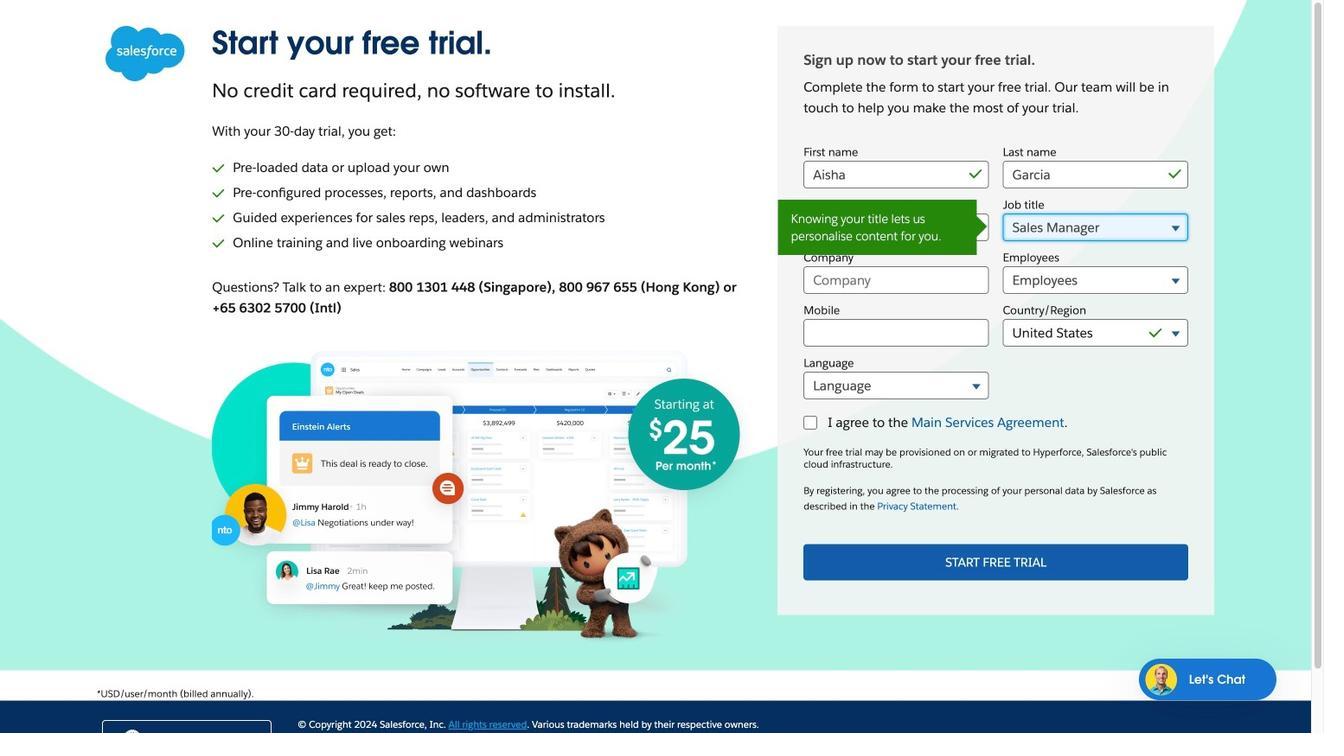 Task type: describe. For each thing, give the bounding box(es) containing it.
sfdc icon globe image
[[124, 731, 141, 734]]

starting at $25 per month* image
[[212, 336, 761, 645]]

Company text field
[[804, 267, 989, 294]]



Task type: locate. For each thing, give the bounding box(es) containing it.
salesforce logo image
[[106, 26, 185, 81]]

None email field
[[804, 214, 989, 242]]

None text field
[[1003, 161, 1189, 189]]

None text field
[[804, 161, 989, 189]]

main content
[[0, 0, 1312, 701]]

None telephone field
[[804, 319, 989, 347]]



Task type: vqa. For each thing, say whether or not it's contained in the screenshot.
STARTING AT $25 PER MONTH* Image
yes



